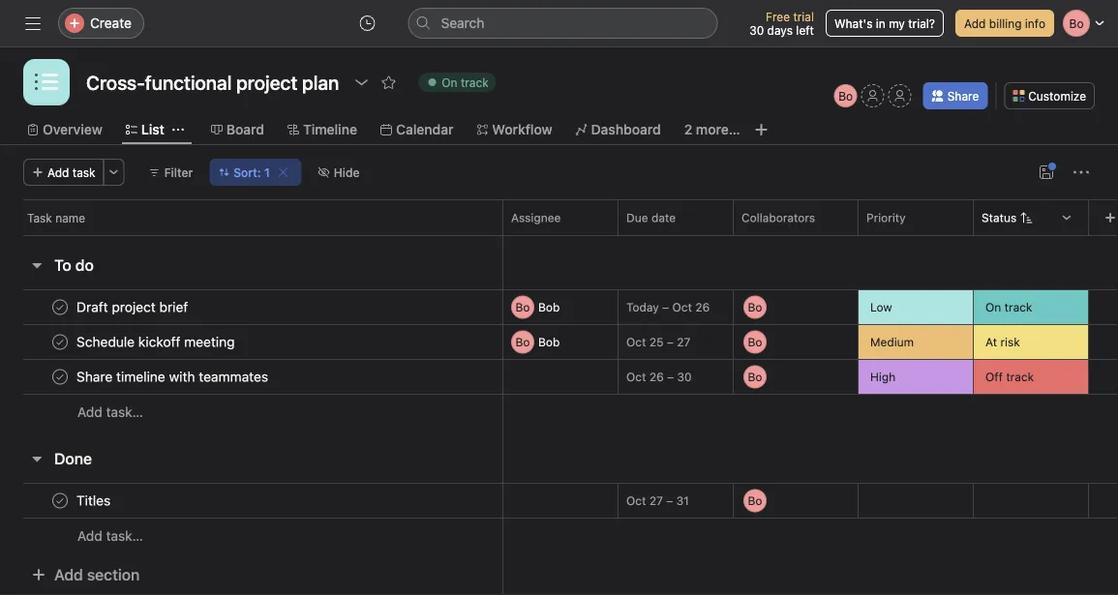 Task type: vqa. For each thing, say whether or not it's contained in the screenshot.
top Open user profile icon
no



Task type: locate. For each thing, give the bounding box(es) containing it.
27 right 25
[[677, 336, 691, 349]]

oct left 25
[[627, 336, 646, 349]]

add task… down the titles text field at the left bottom
[[77, 528, 143, 544]]

1 vertical spatial completed image
[[48, 331, 72, 354]]

what's
[[835, 16, 873, 30]]

calendar link
[[381, 119, 454, 140]]

completed image for oct 25 – 27
[[48, 331, 72, 354]]

1 completed image from the top
[[48, 296, 72, 319]]

add task… button up done button
[[77, 402, 143, 423]]

tab actions image
[[172, 124, 184, 136]]

off
[[986, 370, 1003, 384]]

1 horizontal spatial 30
[[750, 23, 764, 37]]

on track up risk
[[986, 301, 1033, 314]]

expand sidebar image
[[25, 15, 41, 31]]

share
[[948, 89, 979, 103]]

sort:
[[234, 166, 261, 179]]

27
[[677, 336, 691, 349], [650, 494, 663, 508]]

completed image down completed checkbox
[[48, 366, 72, 389]]

bo for oct 25 – 27
[[516, 336, 530, 349]]

add task… inside header to do tree grid
[[77, 404, 143, 420]]

at risk
[[986, 336, 1021, 349]]

add inside the header done "tree grid"
[[77, 528, 102, 544]]

track inside row
[[1007, 370, 1034, 384]]

what's in my trial?
[[835, 16, 935, 30]]

done
[[54, 450, 92, 468]]

Titles text field
[[73, 491, 116, 511]]

add task… button
[[77, 402, 143, 423], [77, 526, 143, 547]]

1 vertical spatial 30
[[677, 370, 692, 384]]

1 vertical spatial on track
[[986, 301, 1033, 314]]

oct for oct 27 – 31
[[627, 494, 646, 508]]

0 vertical spatial bob
[[538, 301, 560, 314]]

– for oct 26
[[667, 370, 674, 384]]

completed checkbox down completed checkbox
[[48, 366, 72, 389]]

completed image left the titles text field at the left bottom
[[48, 490, 72, 513]]

30
[[750, 23, 764, 37], [677, 370, 692, 384]]

oct left 31
[[627, 494, 646, 508]]

trial?
[[909, 16, 935, 30]]

clear image
[[278, 167, 289, 178]]

0 horizontal spatial on
[[442, 76, 458, 89]]

on up at at the bottom of page
[[986, 301, 1002, 314]]

0 vertical spatial add task… row
[[0, 394, 1119, 430]]

add for add task… button in the header done "tree grid"
[[77, 528, 102, 544]]

titles cell
[[0, 483, 504, 519]]

0 vertical spatial 30
[[750, 23, 764, 37]]

– left 31
[[667, 494, 673, 508]]

list
[[141, 122, 164, 138]]

bob
[[538, 301, 560, 314], [538, 336, 560, 349]]

0 vertical spatial add task…
[[77, 404, 143, 420]]

track inside popup button
[[1005, 301, 1033, 314]]

add task… up done button
[[77, 404, 143, 420]]

on track down search
[[442, 76, 489, 89]]

26
[[696, 301, 710, 314], [650, 370, 664, 384]]

add for add billing info button
[[965, 16, 986, 30]]

add tab image
[[754, 122, 770, 138]]

Completed checkbox
[[48, 331, 72, 354]]

assignee
[[511, 211, 561, 225]]

0 horizontal spatial 30
[[677, 370, 692, 384]]

completed image inside schedule kickoff meeting cell
[[48, 331, 72, 354]]

add task… button down the titles text field at the left bottom
[[77, 526, 143, 547]]

completed image inside share timeline with teammates cell
[[48, 366, 72, 389]]

add
[[965, 16, 986, 30], [47, 166, 69, 179], [77, 404, 102, 420], [77, 528, 102, 544], [54, 566, 83, 584]]

high button
[[859, 360, 973, 394]]

track up risk
[[1005, 301, 1033, 314]]

board link
[[211, 119, 264, 140]]

billing
[[990, 16, 1022, 30]]

completed image inside titles cell
[[48, 490, 72, 513]]

1 add task… button from the top
[[77, 402, 143, 423]]

list link
[[126, 119, 164, 140]]

completed image for oct 27 – 31
[[48, 490, 72, 513]]

completed image
[[48, 366, 72, 389], [48, 490, 72, 513]]

draft project brief cell
[[0, 290, 504, 325]]

1 completed checkbox from the top
[[48, 296, 72, 319]]

1 vertical spatial add task… button
[[77, 526, 143, 547]]

27 left 31
[[650, 494, 663, 508]]

2 completed image from the top
[[48, 490, 72, 513]]

25
[[650, 336, 664, 349]]

– right 25
[[667, 336, 674, 349]]

task…
[[106, 404, 143, 420], [106, 528, 143, 544]]

– right today
[[663, 301, 669, 314]]

1 horizontal spatial on
[[986, 301, 1002, 314]]

add billing info button
[[956, 10, 1055, 37]]

30 inside 'free trial 30 days left'
[[750, 23, 764, 37]]

completed image for today – oct 26
[[48, 296, 72, 319]]

track for oct 26 – 30
[[1007, 370, 1034, 384]]

show options image left add to starred icon
[[354, 75, 369, 90]]

add task… inside the header done "tree grid"
[[77, 528, 143, 544]]

task name
[[27, 211, 85, 225]]

add task… for add task… button in the header done "tree grid"
[[77, 528, 143, 544]]

0 vertical spatial bo
[[839, 89, 853, 103]]

2 vertical spatial bo
[[516, 336, 530, 349]]

completed checkbox inside share timeline with teammates cell
[[48, 366, 72, 389]]

on
[[442, 76, 458, 89], [986, 301, 1002, 314]]

bob for oct
[[538, 336, 560, 349]]

26 right today
[[696, 301, 710, 314]]

3 completed checkbox from the top
[[48, 490, 72, 513]]

30 left days
[[750, 23, 764, 37]]

2 more…
[[684, 122, 741, 138]]

2
[[684, 122, 693, 138]]

completed image down to
[[48, 331, 72, 354]]

0 vertical spatial task…
[[106, 404, 143, 420]]

high
[[871, 370, 896, 384]]

2 vertical spatial track
[[1007, 370, 1034, 384]]

0 vertical spatial show options image
[[354, 75, 369, 90]]

workflow
[[492, 122, 553, 138]]

dashboard
[[591, 122, 661, 138]]

completed checkbox for today
[[48, 296, 72, 319]]

track down search
[[461, 76, 489, 89]]

26 down 25
[[650, 370, 664, 384]]

completed checkbox up completed checkbox
[[48, 296, 72, 319]]

task… down share timeline with teammates text box
[[106, 404, 143, 420]]

30 down oct 25 – 27
[[677, 370, 692, 384]]

track
[[461, 76, 489, 89], [1005, 301, 1033, 314], [1007, 370, 1034, 384]]

1 completed image from the top
[[48, 366, 72, 389]]

show options image right ascending image
[[1061, 212, 1073, 224]]

2 bob from the top
[[538, 336, 560, 349]]

1 vertical spatial bo
[[516, 301, 530, 314]]

completed checkbox inside "draft project brief" "cell"
[[48, 296, 72, 319]]

0 horizontal spatial 27
[[650, 494, 663, 508]]

history image
[[360, 15, 375, 31]]

add section button
[[23, 558, 148, 593]]

oct inside the header done "tree grid"
[[627, 494, 646, 508]]

– for oct 25
[[667, 336, 674, 349]]

1 vertical spatial add task…
[[77, 528, 143, 544]]

2 add task… from the top
[[77, 528, 143, 544]]

1 horizontal spatial show options image
[[1061, 212, 1073, 224]]

customize
[[1029, 89, 1087, 103]]

filter button
[[140, 159, 202, 186]]

add task… row
[[0, 394, 1119, 430], [0, 518, 1119, 554]]

share timeline with teammates cell
[[0, 359, 504, 395]]

today – oct 26
[[627, 301, 710, 314]]

add up done button
[[77, 404, 102, 420]]

on track button
[[410, 69, 505, 96]]

1 vertical spatial add task… row
[[0, 518, 1119, 554]]

2 add task… button from the top
[[77, 526, 143, 547]]

completed checkbox left the titles text field at the left bottom
[[48, 490, 72, 513]]

1 vertical spatial 27
[[650, 494, 663, 508]]

1 vertical spatial 26
[[650, 370, 664, 384]]

1 add task… from the top
[[77, 404, 143, 420]]

Completed checkbox
[[48, 296, 72, 319], [48, 366, 72, 389], [48, 490, 72, 513]]

task
[[27, 211, 52, 225]]

on inside on track dropdown button
[[442, 76, 458, 89]]

row containing oct 26
[[0, 358, 1119, 397]]

add for add task… button in the header to do tree grid
[[77, 404, 102, 420]]

to do
[[54, 256, 94, 275]]

1 vertical spatial track
[[1005, 301, 1033, 314]]

add field image
[[1105, 212, 1117, 224]]

completed image inside "draft project brief" "cell"
[[48, 296, 72, 319]]

list image
[[35, 71, 58, 94]]

to
[[54, 256, 71, 275]]

–
[[663, 301, 669, 314], [667, 336, 674, 349], [667, 370, 674, 384], [667, 494, 673, 508]]

due date
[[627, 211, 676, 225]]

add inside header to do tree grid
[[77, 404, 102, 420]]

at risk button
[[974, 325, 1089, 359]]

– inside the header done "tree grid"
[[667, 494, 673, 508]]

0 vertical spatial on track
[[442, 76, 489, 89]]

2 add task… row from the top
[[0, 518, 1119, 554]]

0 vertical spatial 27
[[677, 336, 691, 349]]

done button
[[54, 442, 92, 476]]

None text field
[[81, 65, 344, 100]]

1 vertical spatial bob
[[538, 336, 560, 349]]

on track inside popup button
[[986, 301, 1033, 314]]

board
[[226, 122, 264, 138]]

1 horizontal spatial on track
[[986, 301, 1033, 314]]

search list box
[[408, 8, 718, 39]]

0 horizontal spatial 26
[[650, 370, 664, 384]]

1 add task… row from the top
[[0, 394, 1119, 430]]

task… inside the header done "tree grid"
[[106, 528, 143, 544]]

1 vertical spatial completed checkbox
[[48, 366, 72, 389]]

completed image for oct 26 – 30
[[48, 366, 72, 389]]

status
[[982, 211, 1017, 225]]

1 task… from the top
[[106, 404, 143, 420]]

row
[[0, 199, 1119, 235], [23, 234, 1119, 236], [0, 288, 1119, 327], [0, 323, 1119, 362], [0, 358, 1119, 397], [0, 482, 1119, 521]]

1 horizontal spatial 27
[[677, 336, 691, 349]]

0 vertical spatial 26
[[696, 301, 710, 314]]

bo
[[839, 89, 853, 103], [516, 301, 530, 314], [516, 336, 530, 349]]

Schedule kickoff meeting text field
[[73, 333, 241, 352]]

risk
[[1001, 336, 1021, 349]]

share button
[[924, 82, 988, 109]]

2 vertical spatial completed checkbox
[[48, 490, 72, 513]]

add down the titles text field at the left bottom
[[77, 528, 102, 544]]

2 completed checkbox from the top
[[48, 366, 72, 389]]

oct for oct 26 – 30
[[627, 370, 646, 384]]

1 vertical spatial on
[[986, 301, 1002, 314]]

on track
[[442, 76, 489, 89], [986, 301, 1033, 314]]

– for oct 27
[[667, 494, 673, 508]]

– down oct 25 – 27
[[667, 370, 674, 384]]

header done tree grid
[[0, 482, 1119, 554]]

2 completed image from the top
[[48, 331, 72, 354]]

on inside on track popup button
[[986, 301, 1002, 314]]

to do button
[[54, 248, 94, 283]]

27 inside row
[[650, 494, 663, 508]]

task… up section
[[106, 528, 143, 544]]

oct down oct 25 – 27
[[627, 370, 646, 384]]

1 vertical spatial show options image
[[1061, 212, 1073, 224]]

add left section
[[54, 566, 83, 584]]

add left billing
[[965, 16, 986, 30]]

completed image
[[48, 296, 72, 319], [48, 331, 72, 354]]

on up calendar
[[442, 76, 458, 89]]

add task… button inside header to do tree grid
[[77, 402, 143, 423]]

completed image up completed checkbox
[[48, 296, 72, 319]]

search button
[[408, 8, 718, 39]]

0 vertical spatial on
[[442, 76, 458, 89]]

1 vertical spatial task…
[[106, 528, 143, 544]]

0 vertical spatial add task… button
[[77, 402, 143, 423]]

completed checkbox inside titles cell
[[48, 490, 72, 513]]

1 bob from the top
[[538, 301, 560, 314]]

oct
[[673, 301, 692, 314], [627, 336, 646, 349], [627, 370, 646, 384], [627, 494, 646, 508]]

in
[[876, 16, 886, 30]]

track right off
[[1007, 370, 1034, 384]]

0 vertical spatial completed image
[[48, 296, 72, 319]]

Share timeline with teammates text field
[[73, 368, 274, 387]]

oct right today
[[673, 301, 692, 314]]

0 vertical spatial completed image
[[48, 366, 72, 389]]

completed checkbox for oct 26
[[48, 366, 72, 389]]

2 task… from the top
[[106, 528, 143, 544]]

show options image
[[354, 75, 369, 90], [1061, 212, 1073, 224]]

task… inside header to do tree grid
[[106, 404, 143, 420]]

1 vertical spatial completed image
[[48, 490, 72, 513]]

0 horizontal spatial on track
[[442, 76, 489, 89]]

0 vertical spatial completed checkbox
[[48, 296, 72, 319]]



Task type: describe. For each thing, give the bounding box(es) containing it.
more…
[[696, 122, 741, 138]]

0 vertical spatial track
[[461, 76, 489, 89]]

medium button
[[859, 325, 973, 359]]

bo button
[[834, 84, 858, 107]]

timeline
[[303, 122, 357, 138]]

add task… button inside the header done "tree grid"
[[77, 526, 143, 547]]

save options image
[[1039, 165, 1055, 180]]

priority
[[867, 211, 906, 225]]

oct 27 – 31
[[627, 494, 689, 508]]

completed checkbox for oct 27
[[48, 490, 72, 513]]

oct 26 – 30
[[627, 370, 692, 384]]

collaborators
[[742, 211, 816, 225]]

low
[[871, 301, 893, 314]]

add task button
[[23, 159, 104, 186]]

more actions image
[[1074, 165, 1089, 180]]

do
[[75, 256, 94, 275]]

on track inside dropdown button
[[442, 76, 489, 89]]

workflow link
[[477, 119, 553, 140]]

due
[[627, 211, 648, 225]]

add section
[[54, 566, 140, 584]]

trial
[[794, 10, 814, 23]]

name
[[55, 211, 85, 225]]

overview
[[43, 122, 102, 138]]

create button
[[58, 8, 144, 39]]

bob for today
[[538, 301, 560, 314]]

sort: 1
[[234, 166, 270, 179]]

filter
[[164, 166, 193, 179]]

0 horizontal spatial show options image
[[354, 75, 369, 90]]

calendar
[[396, 122, 454, 138]]

30 inside row
[[677, 370, 692, 384]]

at
[[986, 336, 998, 349]]

off track
[[986, 370, 1034, 384]]

task… for add task… button in the header done "tree grid"
[[106, 528, 143, 544]]

bo for today – oct 26
[[516, 301, 530, 314]]

collapse task list for this section image
[[29, 451, 45, 467]]

oct for oct 25 – 27
[[627, 336, 646, 349]]

row containing task name
[[0, 199, 1119, 235]]

header to do tree grid
[[0, 288, 1119, 430]]

task… for add task… button in the header to do tree grid
[[106, 404, 143, 420]]

Draft project brief text field
[[73, 298, 194, 317]]

31
[[677, 494, 689, 508]]

overview link
[[27, 119, 102, 140]]

bo inside button
[[839, 89, 853, 103]]

ascending image
[[1021, 212, 1033, 224]]

add task
[[47, 166, 96, 179]]

left
[[796, 23, 814, 37]]

more actions image
[[108, 167, 120, 178]]

days
[[768, 23, 793, 37]]

row containing oct 27
[[0, 482, 1119, 521]]

free trial 30 days left
[[750, 10, 814, 37]]

add to starred image
[[381, 75, 396, 90]]

section
[[87, 566, 140, 584]]

create
[[90, 15, 132, 31]]

search
[[441, 15, 485, 31]]

hide button
[[310, 159, 368, 186]]

my
[[889, 16, 905, 30]]

oct 25 – 27
[[627, 336, 691, 349]]

1 horizontal spatial 26
[[696, 301, 710, 314]]

2 more… button
[[684, 119, 741, 140]]

add task… for add task… button in the header to do tree grid
[[77, 404, 143, 420]]

hide
[[334, 166, 360, 179]]

sort: 1 button
[[209, 159, 302, 186]]

26 inside row
[[650, 370, 664, 384]]

add left task
[[47, 166, 69, 179]]

dashboard link
[[576, 119, 661, 140]]

add billing info
[[965, 16, 1046, 30]]

on track button
[[974, 291, 1089, 324]]

info
[[1025, 16, 1046, 30]]

off track button
[[974, 360, 1089, 394]]

track for today – oct 26
[[1005, 301, 1033, 314]]

medium
[[871, 336, 914, 349]]

free
[[766, 10, 790, 23]]

low button
[[859, 291, 973, 324]]

task
[[72, 166, 96, 179]]

customize button
[[1005, 82, 1095, 109]]

timeline link
[[288, 119, 357, 140]]

schedule kickoff meeting cell
[[0, 324, 504, 360]]

what's in my trial? button
[[826, 10, 944, 37]]

today
[[627, 301, 659, 314]]

27 inside header to do tree grid
[[677, 336, 691, 349]]

date
[[652, 211, 676, 225]]

collapse task list for this section image
[[29, 258, 45, 273]]

1
[[264, 166, 270, 179]]



